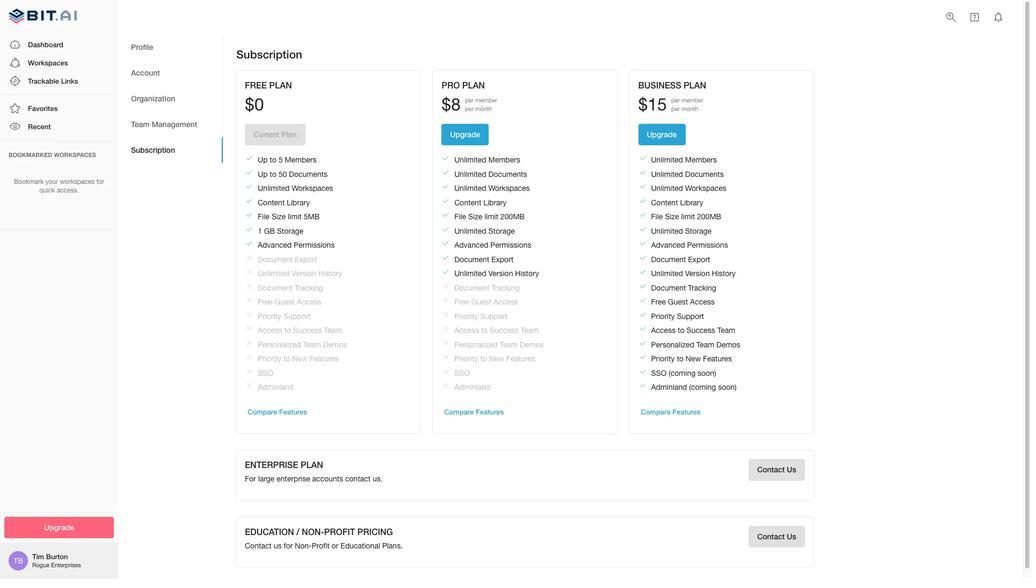 Task type: describe. For each thing, give the bounding box(es) containing it.
free for $0
[[258, 298, 273, 307]]

1 members from the left
[[285, 156, 317, 164]]

storage for $8
[[488, 227, 515, 236]]

unlimited documents for $15
[[651, 170, 724, 179]]

limit for $8
[[485, 213, 498, 221]]

sso for $0
[[258, 369, 273, 378]]

1 documents from the left
[[289, 170, 328, 179]]

workspaces
[[54, 151, 96, 158]]

1 new from the left
[[292, 355, 307, 364]]

success for $8
[[490, 327, 519, 335]]

upgrade button for $8
[[442, 124, 489, 146]]

month for $15
[[681, 106, 698, 112]]

education / non-profit pricing contact us for non-profit or educational plans.
[[245, 527, 403, 551]]

content for $8
[[454, 199, 481, 207]]

export for $15
[[688, 255, 710, 264]]

workspaces inside button
[[28, 58, 68, 67]]

favorites
[[28, 104, 58, 113]]

contact us button for education / non-profit pricing
[[749, 527, 805, 548]]

bookmarked workspaces
[[9, 151, 96, 158]]

sso (coming soon)
[[651, 369, 716, 378]]

recent
[[28, 123, 51, 131]]

upgrade button for $15
[[638, 124, 686, 146]]

team management
[[131, 120, 197, 129]]

support for $8
[[480, 312, 507, 321]]

links
[[61, 77, 78, 85]]

200mb for $15
[[697, 213, 721, 221]]

1 history from the left
[[318, 270, 342, 278]]

accounts
[[312, 475, 343, 484]]

upgrade for $8
[[450, 130, 480, 139]]

new for $15
[[686, 355, 701, 364]]

up to 5 members
[[258, 156, 317, 164]]

profit
[[312, 542, 330, 551]]

$8
[[442, 95, 461, 115]]

team inside tab list
[[131, 120, 150, 129]]

compare features for $8
[[444, 408, 504, 417]]

1 compare from the left
[[248, 408, 277, 417]]

1 success from the left
[[293, 327, 322, 335]]

compare for $8
[[444, 408, 474, 417]]

0 horizontal spatial upgrade button
[[4, 517, 114, 539]]

organization link
[[118, 86, 223, 112]]

enterprise
[[277, 475, 310, 484]]

rogue
[[32, 563, 50, 569]]

favorites button
[[0, 99, 118, 118]]

compare for $15
[[641, 408, 671, 417]]

or
[[332, 542, 338, 551]]

for
[[245, 475, 256, 484]]

up for up to 5 members
[[258, 156, 268, 164]]

permissions for $0
[[294, 241, 335, 250]]

free for $15
[[651, 298, 666, 307]]

us.
[[373, 475, 383, 484]]

for inside 'bookmark your workspaces for quick access.'
[[96, 178, 104, 186]]

unlimited version history for $0
[[258, 270, 342, 278]]

free plan $0
[[245, 80, 292, 115]]

contact for enterprise plan
[[757, 466, 785, 475]]

month for $8
[[475, 106, 492, 112]]

education
[[245, 527, 294, 537]]

content for $15
[[651, 199, 678, 207]]

plan for for
[[301, 460, 323, 471]]

adminland for $8
[[454, 383, 490, 392]]

workspaces button
[[0, 54, 118, 72]]

personalized team demos for $15
[[651, 341, 740, 349]]

dashboard button
[[0, 35, 118, 54]]

export for $8
[[491, 255, 514, 264]]

tab list containing profile
[[118, 34, 223, 163]]

0 vertical spatial subscription
[[236, 48, 302, 61]]

limit for $0
[[288, 213, 302, 221]]

us for education / non-profit pricing
[[787, 533, 796, 542]]

pro plan $8 per member per month
[[442, 80, 497, 115]]

1 personalized team demos from the left
[[258, 341, 347, 349]]

3 sso from the left
[[651, 369, 667, 378]]

free for $8
[[454, 298, 469, 307]]

bookmark your workspaces for quick access.
[[14, 178, 104, 195]]

demos for $15
[[716, 341, 740, 349]]

non-
[[302, 527, 324, 537]]

documents for $15
[[685, 170, 724, 179]]

file size limit 5mb
[[258, 213, 320, 221]]

1 priority to new features from the left
[[258, 355, 339, 364]]

bookmarked
[[9, 151, 52, 158]]

history for $15
[[712, 270, 736, 278]]

free guest access for $15
[[651, 298, 715, 307]]

enterprise plan for large enterprise accounts contact us.
[[245, 460, 383, 484]]

organization
[[131, 94, 175, 103]]

advanced permissions for $8
[[454, 241, 531, 250]]

permissions for $15
[[687, 241, 728, 250]]

upgrade for $15
[[647, 130, 677, 139]]

priority to new features for $15
[[651, 355, 732, 364]]

quick
[[39, 187, 55, 195]]

workspaces
[[60, 178, 95, 186]]

trackable links button
[[0, 72, 118, 90]]

free
[[245, 80, 267, 90]]

content for $0
[[258, 199, 285, 207]]

content library for $0
[[258, 199, 310, 207]]

$15
[[638, 95, 667, 115]]

1 demos from the left
[[323, 341, 347, 349]]

history for $8
[[515, 270, 539, 278]]

/
[[296, 527, 299, 537]]

advanced for $0
[[258, 241, 292, 250]]

compare features for $15
[[641, 408, 701, 417]]

personalized for $15
[[651, 341, 694, 349]]

1 gb storage
[[258, 227, 303, 236]]

storage for $15
[[685, 227, 712, 236]]

tracking for $8
[[491, 284, 520, 292]]

plans.
[[382, 542, 403, 551]]

1
[[258, 227, 262, 236]]

member for $8
[[475, 97, 497, 104]]

file size limit 200mb for $15
[[651, 213, 721, 221]]

us
[[274, 542, 282, 551]]

contact
[[345, 475, 371, 484]]

non-
[[295, 542, 312, 551]]

recent button
[[0, 118, 118, 136]]

subscription link
[[118, 137, 223, 163]]

tb
[[14, 557, 23, 566]]

content library for $15
[[651, 199, 703, 207]]

advanced permissions for $0
[[258, 241, 335, 250]]

workspaces for $15
[[685, 184, 726, 193]]

unlimited workspaces for $0
[[258, 184, 333, 193]]

management
[[152, 120, 197, 129]]

file for $8
[[454, 213, 466, 221]]

support for $15
[[677, 312, 704, 321]]

access.
[[57, 187, 79, 195]]

document export for $15
[[651, 255, 710, 264]]

unlimited version history for $15
[[651, 270, 736, 278]]

plan for $0
[[269, 80, 292, 90]]

1 access to success team from the left
[[258, 327, 342, 335]]

member for $15
[[681, 97, 703, 104]]

document tracking for $0
[[258, 284, 323, 292]]

tim burton rogue enterprises
[[32, 553, 81, 569]]

members for $15
[[685, 156, 717, 164]]

5
[[279, 156, 283, 164]]

export for $0
[[295, 255, 317, 264]]

document export for $0
[[258, 255, 317, 264]]

free guest access for $0
[[258, 298, 321, 307]]

unlimited workspaces for $8
[[454, 184, 530, 193]]

unlimited documents for $8
[[454, 170, 527, 179]]

enterprises
[[51, 563, 81, 569]]



Task type: locate. For each thing, give the bounding box(es) containing it.
2 200mb from the left
[[697, 213, 721, 221]]

us
[[787, 466, 796, 475], [787, 533, 796, 542]]

$0
[[245, 95, 264, 115]]

tracking for $15
[[688, 284, 716, 292]]

unlimited storage for $15
[[651, 227, 712, 236]]

upgrade button down '$15'
[[638, 124, 686, 146]]

2 document tracking from the left
[[454, 284, 520, 292]]

1 tracking from the left
[[295, 284, 323, 292]]

0 horizontal spatial documents
[[289, 170, 328, 179]]

2 horizontal spatial history
[[712, 270, 736, 278]]

1 horizontal spatial document tracking
[[454, 284, 520, 292]]

3 content from the left
[[651, 199, 678, 207]]

3 priority support from the left
[[651, 312, 704, 321]]

size for $8
[[468, 213, 482, 221]]

support
[[284, 312, 311, 321], [480, 312, 507, 321], [677, 312, 704, 321]]

1 content library from the left
[[258, 199, 310, 207]]

2 horizontal spatial personalized team demos
[[651, 341, 740, 349]]

(coming
[[669, 369, 696, 378], [689, 383, 716, 392]]

3 library from the left
[[680, 199, 703, 207]]

3 priority to new features from the left
[[651, 355, 732, 364]]

file size limit 200mb
[[454, 213, 525, 221], [651, 213, 721, 221]]

file for $0
[[258, 213, 269, 221]]

adminland
[[258, 383, 294, 392], [454, 383, 490, 392], [651, 383, 687, 392]]

0 horizontal spatial support
[[284, 312, 311, 321]]

1 horizontal spatial compare
[[444, 408, 474, 417]]

1 horizontal spatial guest
[[471, 298, 491, 307]]

0 horizontal spatial soon)
[[698, 369, 716, 378]]

0 horizontal spatial unlimited documents
[[454, 170, 527, 179]]

2 personalized team demos from the left
[[454, 341, 544, 349]]

2 horizontal spatial sso
[[651, 369, 667, 378]]

library for $15
[[680, 199, 703, 207]]

upgrade up burton
[[44, 523, 74, 532]]

advanced permissions
[[258, 241, 335, 250], [454, 241, 531, 250], [651, 241, 728, 250]]

dashboard
[[28, 40, 63, 49]]

limit
[[288, 213, 302, 221], [485, 213, 498, 221], [681, 213, 695, 221]]

1 horizontal spatial free
[[454, 298, 469, 307]]

personalized
[[258, 341, 301, 349], [454, 341, 498, 349], [651, 341, 694, 349]]

2 vertical spatial contact
[[245, 542, 272, 551]]

subscription down team management
[[131, 145, 175, 155]]

3 file from the left
[[651, 213, 663, 221]]

0 horizontal spatial content library
[[258, 199, 310, 207]]

1 horizontal spatial documents
[[488, 170, 527, 179]]

plan for $8
[[462, 80, 485, 90]]

0 vertical spatial contact us button
[[749, 460, 805, 482]]

2 adminland from the left
[[454, 383, 490, 392]]

1 horizontal spatial demos
[[520, 341, 544, 349]]

storage
[[277, 227, 303, 236], [488, 227, 515, 236], [685, 227, 712, 236]]

contact us button for enterprise plan
[[749, 460, 805, 482]]

free guest access
[[258, 298, 321, 307], [454, 298, 518, 307], [651, 298, 715, 307]]

members for $8
[[488, 156, 520, 164]]

0 vertical spatial soon)
[[698, 369, 716, 378]]

1 horizontal spatial support
[[480, 312, 507, 321]]

3 free from the left
[[651, 298, 666, 307]]

0 horizontal spatial priority to new features
[[258, 355, 339, 364]]

0 horizontal spatial upgrade
[[44, 523, 74, 532]]

plan right business
[[684, 80, 706, 90]]

0 horizontal spatial export
[[295, 255, 317, 264]]

success
[[293, 327, 322, 335], [490, 327, 519, 335], [686, 327, 715, 335]]

gb
[[264, 227, 275, 236]]

2 free guest access from the left
[[454, 298, 518, 307]]

adminland (coming soon)
[[651, 383, 737, 392]]

2 content from the left
[[454, 199, 481, 207]]

3 advanced permissions from the left
[[651, 241, 728, 250]]

1 200mb from the left
[[500, 213, 525, 221]]

upgrade button up burton
[[4, 517, 114, 539]]

document export for $8
[[454, 255, 514, 264]]

1 horizontal spatial version
[[488, 270, 513, 278]]

for
[[96, 178, 104, 186], [284, 542, 293, 551]]

1 up from the top
[[258, 156, 268, 164]]

bookmark
[[14, 178, 44, 186]]

file size limit 200mb for $8
[[454, 213, 525, 221]]

2 horizontal spatial adminland
[[651, 383, 687, 392]]

access
[[297, 298, 321, 307], [493, 298, 518, 307], [690, 298, 715, 307], [258, 327, 282, 335], [454, 327, 479, 335], [651, 327, 676, 335]]

free guest access for $8
[[454, 298, 518, 307]]

3 compare from the left
[[641, 408, 671, 417]]

2 library from the left
[[483, 199, 507, 207]]

upgrade
[[450, 130, 480, 139], [647, 130, 677, 139], [44, 523, 74, 532]]

personalized for $8
[[454, 341, 498, 349]]

0 horizontal spatial compare features
[[248, 408, 307, 417]]

2 horizontal spatial advanced
[[651, 241, 685, 250]]

priority to new features for $8
[[454, 355, 535, 364]]

0 horizontal spatial for
[[96, 178, 104, 186]]

size for $0
[[272, 213, 286, 221]]

document
[[258, 255, 293, 264], [454, 255, 489, 264], [651, 255, 686, 264], [258, 284, 293, 292], [454, 284, 489, 292], [651, 284, 686, 292]]

2 horizontal spatial compare features
[[641, 408, 701, 417]]

content library for $8
[[454, 199, 507, 207]]

1 horizontal spatial for
[[284, 542, 293, 551]]

priority
[[258, 312, 281, 321], [454, 312, 478, 321], [651, 312, 675, 321], [258, 355, 281, 364], [454, 355, 478, 364], [651, 355, 675, 364]]

2 storage from the left
[[488, 227, 515, 236]]

profile link
[[118, 34, 223, 60]]

1 unlimited storage from the left
[[454, 227, 515, 236]]

2 horizontal spatial document tracking
[[651, 284, 716, 292]]

tab list
[[118, 34, 223, 163]]

to
[[270, 156, 276, 164], [270, 170, 276, 179], [284, 327, 291, 335], [481, 327, 488, 335], [678, 327, 684, 335], [284, 355, 290, 364], [480, 355, 487, 364], [677, 355, 684, 364]]

members
[[285, 156, 317, 164], [488, 156, 520, 164], [685, 156, 717, 164]]

1 horizontal spatial unlimited workspaces
[[454, 184, 530, 193]]

advanced for $8
[[454, 241, 488, 250]]

1 library from the left
[[287, 199, 310, 207]]

subscription up free
[[236, 48, 302, 61]]

(coming down sso (coming soon) at bottom right
[[689, 383, 716, 392]]

5mb
[[304, 213, 320, 221]]

2 guest from the left
[[471, 298, 491, 307]]

2 up from the top
[[258, 170, 268, 179]]

2 horizontal spatial guest
[[668, 298, 688, 307]]

1 horizontal spatial unlimited version history
[[454, 270, 539, 278]]

3 document export from the left
[[651, 255, 710, 264]]

0 horizontal spatial limit
[[288, 213, 302, 221]]

member inside pro plan $8 per member per month
[[475, 97, 497, 104]]

3 free guest access from the left
[[651, 298, 715, 307]]

1 vertical spatial contact
[[757, 533, 785, 542]]

unlimited members for $8
[[454, 156, 520, 164]]

1 month from the left
[[475, 106, 492, 112]]

2 horizontal spatial size
[[665, 213, 679, 221]]

upgrade button
[[442, 124, 489, 146], [638, 124, 686, 146], [4, 517, 114, 539]]

0 horizontal spatial size
[[272, 213, 286, 221]]

2 horizontal spatial unlimited workspaces
[[651, 184, 726, 193]]

1 guest from the left
[[275, 298, 295, 307]]

1 horizontal spatial content
[[454, 199, 481, 207]]

2 horizontal spatial unlimited version history
[[651, 270, 736, 278]]

1 export from the left
[[295, 255, 317, 264]]

1 contact us button from the top
[[749, 460, 805, 482]]

document tracking for $8
[[454, 284, 520, 292]]

2 unlimited storage from the left
[[651, 227, 712, 236]]

2 horizontal spatial content library
[[651, 199, 703, 207]]

plan inside business plan $15 per member per month
[[684, 80, 706, 90]]

account link
[[118, 60, 223, 86]]

2 content library from the left
[[454, 199, 507, 207]]

contact us for enterprise plan
[[757, 466, 796, 475]]

2 new from the left
[[489, 355, 504, 364]]

0 horizontal spatial version
[[292, 270, 316, 278]]

enterprise
[[245, 460, 298, 471]]

free
[[258, 298, 273, 307], [454, 298, 469, 307], [651, 298, 666, 307]]

0 horizontal spatial document tracking
[[258, 284, 323, 292]]

member
[[475, 97, 497, 104], [681, 97, 703, 104]]

(coming for sso
[[669, 369, 696, 378]]

plan up accounts
[[301, 460, 323, 471]]

1 horizontal spatial advanced permissions
[[454, 241, 531, 250]]

2 us from the top
[[787, 533, 796, 542]]

1 permissions from the left
[[294, 241, 335, 250]]

2 advanced from the left
[[454, 241, 488, 250]]

1 horizontal spatial advanced
[[454, 241, 488, 250]]

2 horizontal spatial access to success team
[[651, 327, 735, 335]]

2 horizontal spatial upgrade button
[[638, 124, 686, 146]]

account
[[131, 68, 160, 77]]

plan right free
[[269, 80, 292, 90]]

guest for $15
[[668, 298, 688, 307]]

up left 5
[[258, 156, 268, 164]]

2 horizontal spatial personalized
[[651, 341, 694, 349]]

2 horizontal spatial members
[[685, 156, 717, 164]]

priority support for $15
[[651, 312, 704, 321]]

trackable links
[[28, 77, 78, 85]]

large
[[258, 475, 274, 484]]

trackable
[[28, 77, 59, 85]]

1 vertical spatial (coming
[[689, 383, 716, 392]]

2 horizontal spatial priority to new features
[[651, 355, 732, 364]]

1 horizontal spatial sso
[[454, 369, 470, 378]]

2 horizontal spatial file
[[651, 213, 663, 221]]

200mb
[[500, 213, 525, 221], [697, 213, 721, 221]]

2 unlimited members from the left
[[651, 156, 717, 164]]

profile
[[131, 42, 153, 51]]

up to 50 documents
[[258, 170, 328, 179]]

unlimited documents
[[454, 170, 527, 179], [651, 170, 724, 179]]

month right '$15'
[[681, 106, 698, 112]]

1 adminland from the left
[[258, 383, 294, 392]]

plan
[[269, 80, 292, 90], [462, 80, 485, 90], [684, 80, 706, 90], [301, 460, 323, 471]]

upgrade down '$15'
[[647, 130, 677, 139]]

1 document export from the left
[[258, 255, 317, 264]]

1 horizontal spatial upgrade button
[[442, 124, 489, 146]]

workspaces for $8
[[488, 184, 530, 193]]

2 horizontal spatial tracking
[[688, 284, 716, 292]]

1 horizontal spatial tracking
[[491, 284, 520, 292]]

1 personalized from the left
[[258, 341, 301, 349]]

library for $8
[[483, 199, 507, 207]]

2 file from the left
[[454, 213, 466, 221]]

version
[[292, 270, 316, 278], [488, 270, 513, 278], [685, 270, 710, 278]]

priority support for $0
[[258, 312, 311, 321]]

subscription
[[236, 48, 302, 61], [131, 145, 175, 155]]

2 member from the left
[[681, 97, 703, 104]]

3 document tracking from the left
[[651, 284, 716, 292]]

tim
[[32, 553, 44, 562]]

soon) for sso (coming soon)
[[698, 369, 716, 378]]

2 unlimited workspaces from the left
[[454, 184, 530, 193]]

1 horizontal spatial document export
[[454, 255, 514, 264]]

upgrade button down $8
[[442, 124, 489, 146]]

3 adminland from the left
[[651, 383, 687, 392]]

sso for $8
[[454, 369, 470, 378]]

2 size from the left
[[468, 213, 482, 221]]

2 month from the left
[[681, 106, 698, 112]]

2 horizontal spatial limit
[[681, 213, 695, 221]]

3 guest from the left
[[668, 298, 688, 307]]

priority support for $8
[[454, 312, 507, 321]]

1 horizontal spatial soon)
[[718, 383, 737, 392]]

unlimited version history
[[258, 270, 342, 278], [454, 270, 539, 278], [651, 270, 736, 278]]

contact us button
[[749, 460, 805, 482], [749, 527, 805, 548]]

success for $15
[[686, 327, 715, 335]]

size for $15
[[665, 213, 679, 221]]

plan right "pro"
[[462, 80, 485, 90]]

1 horizontal spatial member
[[681, 97, 703, 104]]

contact
[[757, 466, 785, 475], [757, 533, 785, 542], [245, 542, 272, 551]]

3 permissions from the left
[[687, 241, 728, 250]]

plan inside pro plan $8 per member per month
[[462, 80, 485, 90]]

your
[[45, 178, 58, 186]]

3 new from the left
[[686, 355, 701, 364]]

1 compare features button from the left
[[245, 405, 310, 421]]

2 personalized from the left
[[454, 341, 498, 349]]

1 horizontal spatial 200mb
[[697, 213, 721, 221]]

0 horizontal spatial unlimited version history
[[258, 270, 342, 278]]

3 members from the left
[[685, 156, 717, 164]]

advanced
[[258, 241, 292, 250], [454, 241, 488, 250], [651, 241, 685, 250]]

1 storage from the left
[[277, 227, 303, 236]]

2 limit from the left
[[485, 213, 498, 221]]

1 horizontal spatial free guest access
[[454, 298, 518, 307]]

version for $0
[[292, 270, 316, 278]]

plan inside 'free plan $0'
[[269, 80, 292, 90]]

business plan $15 per member per month
[[638, 80, 706, 115]]

plan inside enterprise plan for large enterprise accounts contact us.
[[301, 460, 323, 471]]

for inside "education / non-profit pricing contact us for non-profit or educational plans."
[[284, 542, 293, 551]]

for right us in the bottom left of the page
[[284, 542, 293, 551]]

pricing
[[357, 527, 393, 537]]

adminland for $0
[[258, 383, 294, 392]]

upgrade down $8
[[450, 130, 480, 139]]

documents for $8
[[488, 170, 527, 179]]

sso
[[258, 369, 273, 378], [454, 369, 470, 378], [651, 369, 667, 378]]

0 vertical spatial (coming
[[669, 369, 696, 378]]

1 unlimited members from the left
[[454, 156, 520, 164]]

0 vertical spatial contact
[[757, 466, 785, 475]]

unlimited storage for $8
[[454, 227, 515, 236]]

0 vertical spatial us
[[787, 466, 796, 475]]

version for $15
[[685, 270, 710, 278]]

(coming for adminland
[[689, 383, 716, 392]]

3 support from the left
[[677, 312, 704, 321]]

new for $8
[[489, 355, 504, 364]]

3 tracking from the left
[[688, 284, 716, 292]]

1 horizontal spatial size
[[468, 213, 482, 221]]

3 compare features button from the left
[[638, 405, 703, 421]]

3 demos from the left
[[716, 341, 740, 349]]

0 horizontal spatial sso
[[258, 369, 273, 378]]

2 contact us from the top
[[757, 533, 796, 542]]

file for $15
[[651, 213, 663, 221]]

1 limit from the left
[[288, 213, 302, 221]]

burton
[[46, 553, 68, 562]]

1 support from the left
[[284, 312, 311, 321]]

3 limit from the left
[[681, 213, 695, 221]]

contact for education / non-profit pricing
[[757, 533, 785, 542]]

0 horizontal spatial advanced
[[258, 241, 292, 250]]

member right $8
[[475, 97, 497, 104]]

1 vertical spatial contact us
[[757, 533, 796, 542]]

member inside business plan $15 per member per month
[[681, 97, 703, 104]]

2 members from the left
[[488, 156, 520, 164]]

library
[[287, 199, 310, 207], [483, 199, 507, 207], [680, 199, 703, 207]]

guest for $0
[[275, 298, 295, 307]]

version for $8
[[488, 270, 513, 278]]

features
[[310, 355, 339, 364], [506, 355, 535, 364], [703, 355, 732, 364], [279, 408, 307, 417], [476, 408, 504, 417], [672, 408, 701, 417]]

team management link
[[118, 112, 223, 137]]

member right '$15'
[[681, 97, 703, 104]]

2 compare from the left
[[444, 408, 474, 417]]

3 personalized from the left
[[651, 341, 694, 349]]

guest for $8
[[471, 298, 491, 307]]

0 horizontal spatial priority support
[[258, 312, 311, 321]]

1 horizontal spatial unlimited members
[[651, 156, 717, 164]]

2 permissions from the left
[[490, 241, 531, 250]]

workspaces for $0
[[292, 184, 333, 193]]

0 horizontal spatial demos
[[323, 341, 347, 349]]

3 compare features from the left
[[641, 408, 701, 417]]

0 horizontal spatial month
[[475, 106, 492, 112]]

pro
[[442, 80, 460, 90]]

document tracking for $15
[[651, 284, 716, 292]]

2 horizontal spatial new
[[686, 355, 701, 364]]

2 history from the left
[[515, 270, 539, 278]]

1 horizontal spatial month
[[681, 106, 698, 112]]

month inside business plan $15 per member per month
[[681, 106, 698, 112]]

us for enterprise plan
[[787, 466, 796, 475]]

1 horizontal spatial unlimited documents
[[651, 170, 724, 179]]

1 unlimited documents from the left
[[454, 170, 527, 179]]

3 unlimited workspaces from the left
[[651, 184, 726, 193]]

guest
[[275, 298, 295, 307], [471, 298, 491, 307], [668, 298, 688, 307]]

1 advanced permissions from the left
[[258, 241, 335, 250]]

contact us for education / non-profit pricing
[[757, 533, 796, 542]]

personalized team demos
[[258, 341, 347, 349], [454, 341, 544, 349], [651, 341, 740, 349]]

access to success team for $15
[[651, 327, 735, 335]]

for right workspaces at the left top
[[96, 178, 104, 186]]

unlimited workspaces for $15
[[651, 184, 726, 193]]

2 horizontal spatial priority support
[[651, 312, 704, 321]]

permissions for $8
[[490, 241, 531, 250]]

0 horizontal spatial guest
[[275, 298, 295, 307]]

2 access to success team from the left
[[454, 327, 539, 335]]

month right $8
[[475, 106, 492, 112]]

2 horizontal spatial free
[[651, 298, 666, 307]]

2 advanced permissions from the left
[[454, 241, 531, 250]]

2 documents from the left
[[488, 170, 527, 179]]

month inside pro plan $8 per member per month
[[475, 106, 492, 112]]

0 vertical spatial contact us
[[757, 466, 796, 475]]

up left 50
[[258, 170, 268, 179]]

1 vertical spatial us
[[787, 533, 796, 542]]

3 export from the left
[[688, 255, 710, 264]]

3 access to success team from the left
[[651, 327, 735, 335]]

1 compare features from the left
[[248, 408, 307, 417]]

2 file size limit 200mb from the left
[[651, 213, 721, 221]]

3 personalized team demos from the left
[[651, 341, 740, 349]]

soon) for adminland (coming soon)
[[718, 383, 737, 392]]

2 sso from the left
[[454, 369, 470, 378]]

1 vertical spatial contact us button
[[749, 527, 805, 548]]

3 version from the left
[[685, 270, 710, 278]]

1 horizontal spatial file size limit 200mb
[[651, 213, 721, 221]]

3 content library from the left
[[651, 199, 703, 207]]

1 content from the left
[[258, 199, 285, 207]]

up for up to 50 documents
[[258, 170, 268, 179]]

0 horizontal spatial member
[[475, 97, 497, 104]]

compare features button for $15
[[638, 405, 703, 421]]

advanced permissions for $15
[[651, 241, 728, 250]]

library for $0
[[287, 199, 310, 207]]

unlimited version history for $8
[[454, 270, 539, 278]]

1 sso from the left
[[258, 369, 273, 378]]

priority support
[[258, 312, 311, 321], [454, 312, 507, 321], [651, 312, 704, 321]]

2 demos from the left
[[520, 341, 544, 349]]

1 horizontal spatial access to success team
[[454, 327, 539, 335]]

1 horizontal spatial compare features button
[[442, 405, 507, 421]]

200mb for $8
[[500, 213, 525, 221]]

history
[[318, 270, 342, 278], [515, 270, 539, 278], [712, 270, 736, 278]]

1 horizontal spatial unlimited storage
[[651, 227, 712, 236]]

educational
[[341, 542, 380, 551]]

export
[[295, 255, 317, 264], [491, 255, 514, 264], [688, 255, 710, 264]]

business
[[638, 80, 681, 90]]

2 horizontal spatial upgrade
[[647, 130, 677, 139]]

3 size from the left
[[665, 213, 679, 221]]

compare features button
[[245, 405, 310, 421], [442, 405, 507, 421], [638, 405, 703, 421]]

50
[[279, 170, 287, 179]]

demos for $8
[[520, 341, 544, 349]]

2 success from the left
[[490, 327, 519, 335]]

profit
[[324, 527, 355, 537]]

(coming up adminland (coming soon)
[[669, 369, 696, 378]]

contact us
[[757, 466, 796, 475], [757, 533, 796, 542]]

0 horizontal spatial free guest access
[[258, 298, 321, 307]]

1 horizontal spatial adminland
[[454, 383, 490, 392]]

0 horizontal spatial new
[[292, 355, 307, 364]]

tracking
[[295, 284, 323, 292], [491, 284, 520, 292], [688, 284, 716, 292]]

1 horizontal spatial priority to new features
[[454, 355, 535, 364]]

team
[[131, 120, 150, 129], [324, 327, 342, 335], [521, 327, 539, 335], [717, 327, 735, 335], [303, 341, 321, 349], [500, 341, 518, 349], [696, 341, 714, 349]]

1 horizontal spatial library
[[483, 199, 507, 207]]

0 horizontal spatial storage
[[277, 227, 303, 236]]

0 horizontal spatial unlimited workspaces
[[258, 184, 333, 193]]

personalized team demos for $8
[[454, 341, 544, 349]]

1 horizontal spatial success
[[490, 327, 519, 335]]

3 advanced from the left
[[651, 241, 685, 250]]

2 compare features from the left
[[444, 408, 504, 417]]

unlimited storage
[[454, 227, 515, 236], [651, 227, 712, 236]]

3 documents from the left
[[685, 170, 724, 179]]

0 horizontal spatial success
[[293, 327, 322, 335]]

contact inside "education / non-profit pricing contact us for non-profit or educational plans."
[[245, 542, 272, 551]]

2 horizontal spatial compare
[[641, 408, 671, 417]]

0 horizontal spatial unlimited storage
[[454, 227, 515, 236]]

0 horizontal spatial file size limit 200mb
[[454, 213, 525, 221]]

subscription inside tab list
[[131, 145, 175, 155]]

unlimited members
[[454, 156, 520, 164], [651, 156, 717, 164]]

2 export from the left
[[491, 255, 514, 264]]

compare features button for $8
[[442, 405, 507, 421]]



Task type: vqa. For each thing, say whether or not it's contained in the screenshot.
topmost Job Description Template
no



